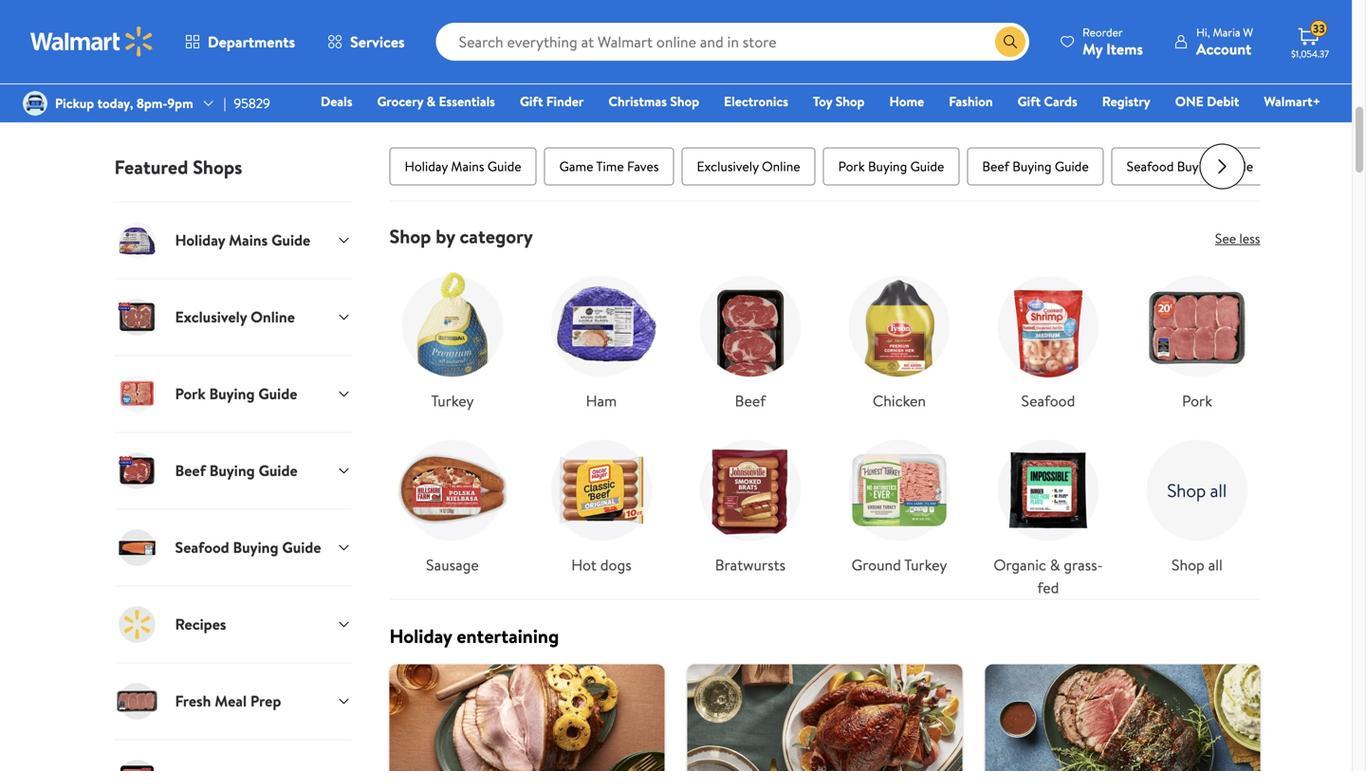 Task type: vqa. For each thing, say whether or not it's contained in the screenshot.
middle Holiday
yes



Task type: describe. For each thing, give the bounding box(es) containing it.
bratwursts
[[715, 554, 786, 575]]

shop all link
[[1134, 427, 1260, 576]]

sausage link
[[389, 427, 516, 576]]

1 vertical spatial turkey
[[904, 554, 947, 575]]

holiday inside dropdown button
[[175, 230, 225, 251]]

services
[[350, 31, 405, 52]]

all
[[1208, 554, 1223, 575]]

electronics
[[724, 92, 788, 111]]

buying inside the "pork buying guide" link
[[868, 157, 907, 175]]

fresh meal prep
[[175, 691, 281, 712]]

recipes button
[[114, 586, 352, 663]]

ground turkey link
[[836, 427, 963, 576]]

3 product group from the left
[[875, 0, 1043, 101]]

| 95829
[[224, 94, 270, 112]]

my
[[1083, 38, 1103, 59]]

hot
[[571, 554, 597, 575]]

departments button
[[169, 19, 311, 65]]

turkey link
[[389, 263, 516, 412]]

one debit
[[1175, 92, 1239, 111]]

christmas shop link
[[600, 91, 708, 111]]

see
[[1215, 229, 1236, 247]]

chicken
[[873, 390, 926, 411]]

holiday mains guide inside dropdown button
[[175, 230, 310, 251]]

walmart+ link
[[1256, 91, 1329, 111]]

buying inside pork buying guide dropdown button
[[209, 383, 255, 404]]

|
[[224, 94, 226, 112]]

grass-
[[1064, 554, 1103, 575]]

chicken link
[[836, 263, 963, 412]]

entertaining
[[457, 623, 559, 649]]

holiday mains guide link
[[389, 147, 537, 185]]

ground turkey
[[852, 554, 947, 575]]

hot dogs
[[571, 554, 632, 575]]

1 product group from the left
[[485, 0, 653, 101]]

buying inside seafood buying guide link
[[1177, 157, 1216, 175]]

shop right toy
[[836, 92, 865, 111]]

guide inside 'link'
[[1055, 157, 1089, 175]]

holiday entertaining
[[389, 623, 559, 649]]

christmas
[[608, 92, 667, 111]]

exclusively online button
[[114, 278, 352, 355]]

organic & grass- fed
[[994, 554, 1103, 598]]

guide inside dropdown button
[[271, 230, 310, 251]]

christmas shop
[[608, 92, 699, 111]]

95829
[[234, 94, 270, 112]]

today,
[[97, 94, 133, 112]]

next slide for navpills list image
[[1200, 144, 1245, 189]]

9pm
[[167, 94, 193, 112]]

pork link
[[1134, 263, 1260, 412]]

shop inside 'list'
[[1172, 554, 1205, 575]]

grocery
[[377, 92, 423, 111]]

Search search field
[[436, 23, 1030, 61]]

beef buying guide link
[[967, 147, 1104, 185]]

buying inside beef buying guide dropdown button
[[209, 460, 255, 481]]

fashion
[[949, 92, 993, 111]]

8pm-
[[136, 94, 167, 112]]

game time faves
[[559, 157, 659, 175]]

hi,
[[1196, 24, 1210, 40]]

by
[[436, 223, 455, 249]]

ham link
[[538, 263, 665, 412]]

services button
[[311, 19, 421, 65]]

beef inside 'list'
[[735, 390, 766, 411]]

gift finder link
[[511, 91, 592, 111]]

fed
[[1038, 577, 1059, 598]]

featured shops
[[114, 154, 242, 180]]

toy
[[813, 92, 832, 111]]

hot dogs link
[[538, 427, 665, 576]]

fashion link
[[940, 91, 1002, 111]]

gift for gift cards
[[1018, 92, 1041, 111]]

reorder my items
[[1083, 24, 1143, 59]]

exclusively online inside dropdown button
[[175, 307, 295, 327]]

meal
[[215, 691, 247, 712]]

0 horizontal spatial pickup
[[55, 94, 94, 112]]

$1,054.37
[[1291, 47, 1329, 60]]

mains inside holiday mains guide dropdown button
[[229, 230, 268, 251]]

reorder
[[1083, 24, 1123, 40]]

shop by category
[[389, 223, 533, 249]]

& for grass-
[[1050, 554, 1060, 575]]

2 list from the top
[[378, 664, 1272, 771]]

walmart image
[[30, 27, 154, 57]]

beef buying guide button
[[114, 432, 352, 509]]

online inside "link"
[[762, 157, 800, 175]]

buying inside seafood buying guide dropdown button
[[233, 537, 279, 558]]

essentials
[[439, 92, 495, 111]]

faves
[[627, 157, 659, 175]]

pork buying guide link
[[823, 147, 960, 185]]

buying inside beef buying guide 'link'
[[1013, 157, 1052, 175]]

gift finder
[[520, 92, 584, 111]]

0 vertical spatial turkey
[[431, 390, 474, 411]]

0 horizontal spatial delivery
[[143, 15, 185, 31]]

2 product group from the left
[[680, 0, 848, 101]]

sausage
[[426, 554, 479, 575]]

exclusively online inside "link"
[[697, 157, 800, 175]]

see less button
[[1215, 229, 1260, 247]]

exclusively online link
[[682, 147, 816, 185]]

shop all
[[1172, 554, 1223, 575]]

registry
[[1102, 92, 1151, 111]]

deals
[[321, 92, 352, 111]]

prep
[[250, 691, 281, 712]]

fresh meal prep button
[[114, 663, 352, 739]]

exclusively inside "link"
[[697, 157, 759, 175]]

33
[[1313, 21, 1325, 37]]

maria
[[1213, 24, 1241, 40]]

game
[[559, 157, 593, 175]]



Task type: locate. For each thing, give the bounding box(es) containing it.
1 horizontal spatial gift
[[1018, 92, 1041, 111]]

seafood buying guide button
[[114, 509, 352, 586]]

time
[[596, 157, 624, 175]]

shop inside "link"
[[670, 92, 699, 111]]

2 list item from the left
[[676, 664, 974, 771]]

holiday mains guide up exclusively online dropdown button
[[175, 230, 310, 251]]

0 horizontal spatial product group
[[485, 0, 653, 101]]

 image
[[23, 91, 47, 116]]

product group
[[485, 0, 653, 101], [680, 0, 848, 101], [875, 0, 1043, 101]]

pork buying guide inside dropdown button
[[175, 383, 297, 404]]

buying up the recipes dropdown button
[[233, 537, 279, 558]]

2 vertical spatial seafood
[[175, 537, 229, 558]]

1 list item from the left
[[378, 664, 676, 771]]

home link
[[881, 91, 933, 111]]

fresh
[[175, 691, 211, 712]]

1 vertical spatial mains
[[229, 230, 268, 251]]

mains up exclusively online dropdown button
[[229, 230, 268, 251]]

one-pot shop image
[[114, 756, 160, 771]]

0 horizontal spatial &
[[427, 92, 436, 111]]

&
[[427, 92, 436, 111], [1050, 554, 1060, 575]]

& for essentials
[[427, 92, 436, 111]]

shop right christmas
[[670, 92, 699, 111]]

1 horizontal spatial turkey
[[904, 554, 947, 575]]

buying
[[868, 157, 907, 175], [1013, 157, 1052, 175], [1177, 157, 1216, 175], [209, 383, 255, 404], [209, 460, 255, 481], [233, 537, 279, 558]]

list containing turkey
[[378, 248, 1272, 599]]

seafood buying guide link
[[1112, 147, 1269, 185]]

0 vertical spatial &
[[427, 92, 436, 111]]

list item
[[378, 664, 676, 771], [676, 664, 974, 771], [974, 664, 1272, 771]]

gift cards
[[1018, 92, 1078, 111]]

pickup today, 8pm-9pm
[[55, 94, 193, 112]]

gift left finder
[[520, 92, 543, 111]]

registry link
[[1094, 91, 1159, 111]]

seafood
[[1127, 157, 1174, 175], [1021, 390, 1075, 411], [175, 537, 229, 558]]

organic
[[994, 554, 1046, 575]]

0 vertical spatial beef buying guide
[[982, 157, 1089, 175]]

2 gift from the left
[[1018, 92, 1041, 111]]

beef buying guide inside dropdown button
[[175, 460, 298, 481]]

delivery
[[143, 15, 185, 31], [338, 28, 379, 44]]

holiday mains guide button
[[114, 201, 352, 278]]

w
[[1243, 24, 1253, 40]]

pickup left today,
[[55, 94, 94, 112]]

recipes
[[175, 614, 226, 635]]

exclusively inside dropdown button
[[175, 307, 247, 327]]

seafood buying guide down one
[[1127, 157, 1253, 175]]

cards
[[1044, 92, 1078, 111]]

0 horizontal spatial beef
[[175, 460, 206, 481]]

0 vertical spatial mains
[[451, 157, 484, 175]]

0 horizontal spatial turkey
[[431, 390, 474, 411]]

exclusively online down electronics
[[697, 157, 800, 175]]

exclusively down electronics
[[697, 157, 759, 175]]

1 horizontal spatial product group
[[680, 0, 848, 101]]

online inside dropdown button
[[251, 307, 295, 327]]

seafood buying guide inside dropdown button
[[175, 537, 321, 558]]

0 horizontal spatial seafood buying guide
[[175, 537, 321, 558]]

0 horizontal spatial exclusively online
[[175, 307, 295, 327]]

seafood link
[[985, 263, 1111, 412]]

exclusively up pork buying guide dropdown button
[[175, 307, 247, 327]]

guide inside dropdown button
[[258, 383, 297, 404]]

holiday
[[405, 157, 448, 175], [175, 230, 225, 251], [389, 623, 452, 649]]

debit
[[1207, 92, 1239, 111]]

3 list item from the left
[[974, 664, 1272, 771]]

beef buying guide inside 'link'
[[982, 157, 1089, 175]]

1 vertical spatial holiday mains guide
[[175, 230, 310, 251]]

departments
[[208, 31, 295, 52]]

items
[[1106, 38, 1143, 59]]

toy shop link
[[805, 91, 873, 111]]

1 horizontal spatial holiday mains guide
[[405, 157, 521, 175]]

finder
[[546, 92, 584, 111]]

deals link
[[312, 91, 361, 111]]

dogs
[[600, 554, 632, 575]]

shop left by
[[389, 223, 431, 249]]

delivery up 8pm- on the top of page
[[143, 15, 185, 31]]

0 vertical spatial exclusively online
[[697, 157, 800, 175]]

exclusively
[[697, 157, 759, 175], [175, 307, 247, 327]]

& inside organic & grass- fed
[[1050, 554, 1060, 575]]

electronics link
[[716, 91, 797, 111]]

online up pork buying guide dropdown button
[[251, 307, 295, 327]]

shop
[[670, 92, 699, 111], [836, 92, 865, 111], [389, 223, 431, 249], [1172, 554, 1205, 575]]

toy shop
[[813, 92, 865, 111]]

0 horizontal spatial exclusively
[[175, 307, 247, 327]]

1 horizontal spatial beef buying guide
[[982, 157, 1089, 175]]

0 vertical spatial exclusively
[[697, 157, 759, 175]]

delivery up deals link
[[338, 28, 379, 44]]

online
[[762, 157, 800, 175], [251, 307, 295, 327]]

holiday down the grocery & essentials
[[405, 157, 448, 175]]

seafood inside 'list'
[[1021, 390, 1075, 411]]

buying up seafood buying guide dropdown button
[[209, 460, 255, 481]]

pork inside dropdown button
[[175, 383, 206, 404]]

2 horizontal spatial seafood
[[1127, 157, 1174, 175]]

1 vertical spatial seafood buying guide
[[175, 537, 321, 558]]

1 vertical spatial exclusively online
[[175, 307, 295, 327]]

0 horizontal spatial mains
[[229, 230, 268, 251]]

Walmart Site-Wide search field
[[436, 23, 1030, 61]]

0 vertical spatial beef
[[982, 157, 1009, 175]]

0 horizontal spatial pork
[[175, 383, 206, 404]]

1 horizontal spatial online
[[762, 157, 800, 175]]

seafood inside dropdown button
[[175, 537, 229, 558]]

holiday down the shops
[[175, 230, 225, 251]]

0 vertical spatial seafood buying guide
[[1127, 157, 1253, 175]]

game time faves link
[[544, 147, 674, 185]]

pork buying guide
[[838, 157, 944, 175], [175, 383, 297, 404]]

1 vertical spatial exclusively
[[175, 307, 247, 327]]

mains down essentials at the top
[[451, 157, 484, 175]]

buying down gift cards link
[[1013, 157, 1052, 175]]

beef inside 'link'
[[982, 157, 1009, 175]]

1 horizontal spatial &
[[1050, 554, 1060, 575]]

organic & grass- fed link
[[985, 427, 1111, 599]]

shop left all on the right of the page
[[1172, 554, 1205, 575]]

pork
[[838, 157, 865, 175], [175, 383, 206, 404], [1182, 390, 1213, 411]]

1 vertical spatial &
[[1050, 554, 1060, 575]]

0 horizontal spatial holiday mains guide
[[175, 230, 310, 251]]

1 vertical spatial holiday
[[175, 230, 225, 251]]

see less
[[1215, 229, 1260, 247]]

1 vertical spatial seafood
[[1021, 390, 1075, 411]]

beef buying guide
[[982, 157, 1089, 175], [175, 460, 298, 481]]

0 horizontal spatial pork buying guide
[[175, 383, 297, 404]]

1 horizontal spatial seafood buying guide
[[1127, 157, 1253, 175]]

gift cards link
[[1009, 91, 1086, 111]]

2 horizontal spatial product group
[[875, 0, 1043, 101]]

0 vertical spatial list
[[378, 248, 1272, 599]]

1 vertical spatial beef
[[735, 390, 766, 411]]

1 horizontal spatial seafood
[[1021, 390, 1075, 411]]

1 vertical spatial online
[[251, 307, 295, 327]]

gift for gift finder
[[520, 92, 543, 111]]

1 list from the top
[[378, 248, 1272, 599]]

pickup up today,
[[99, 15, 132, 31]]

grocery & essentials
[[377, 92, 495, 111]]

1 horizontal spatial beef
[[735, 390, 766, 411]]

0 vertical spatial seafood
[[1127, 157, 1174, 175]]

home
[[889, 92, 924, 111]]

0 vertical spatial pork buying guide
[[838, 157, 944, 175]]

1 horizontal spatial mains
[[451, 157, 484, 175]]

0 horizontal spatial seafood
[[175, 537, 229, 558]]

guide
[[488, 157, 521, 175], [910, 157, 944, 175], [1055, 157, 1089, 175], [1220, 157, 1253, 175], [271, 230, 310, 251], [258, 383, 297, 404], [259, 460, 298, 481], [282, 537, 321, 558]]

1 gift from the left
[[520, 92, 543, 111]]

gift left cards
[[1018, 92, 1041, 111]]

beef buying guide up seafood buying guide dropdown button
[[175, 460, 298, 481]]

1 vertical spatial beef buying guide
[[175, 460, 298, 481]]

1 vertical spatial pork buying guide
[[175, 383, 297, 404]]

online down electronics
[[762, 157, 800, 175]]

beef link
[[687, 263, 814, 412]]

& up fed
[[1050, 554, 1060, 575]]

buying up beef buying guide dropdown button
[[209, 383, 255, 404]]

seafood buying guide up the recipes dropdown button
[[175, 537, 321, 558]]

beef buying guide down gift cards link
[[982, 157, 1089, 175]]

pork buying guide button
[[114, 355, 352, 432]]

2 horizontal spatial pickup
[[294, 28, 327, 44]]

0 horizontal spatial gift
[[520, 92, 543, 111]]

pickup left services
[[294, 28, 327, 44]]

0 horizontal spatial beef buying guide
[[175, 460, 298, 481]]

0 horizontal spatial online
[[251, 307, 295, 327]]

exclusively online
[[697, 157, 800, 175], [175, 307, 295, 327]]

category
[[460, 223, 533, 249]]

2 vertical spatial beef
[[175, 460, 206, 481]]

hi, maria w account
[[1196, 24, 1253, 59]]

2 horizontal spatial beef
[[982, 157, 1009, 175]]

0 vertical spatial online
[[762, 157, 800, 175]]

& right the grocery
[[427, 92, 436, 111]]

one debit link
[[1167, 91, 1248, 111]]

list
[[378, 248, 1272, 599], [378, 664, 1272, 771]]

mains
[[451, 157, 484, 175], [229, 230, 268, 251]]

2 horizontal spatial pork
[[1182, 390, 1213, 411]]

holiday mains guide down essentials at the top
[[405, 157, 521, 175]]

pork buying guide down home
[[838, 157, 944, 175]]

1 horizontal spatial exclusively online
[[697, 157, 800, 175]]

buying down home
[[868, 157, 907, 175]]

1 horizontal spatial pork buying guide
[[838, 157, 944, 175]]

0 vertical spatial holiday
[[405, 157, 448, 175]]

pork buying guide up beef buying guide dropdown button
[[175, 383, 297, 404]]

holiday down sausage
[[389, 623, 452, 649]]

featured
[[114, 154, 188, 180]]

1 vertical spatial list
[[378, 664, 1272, 771]]

search icon image
[[1003, 34, 1018, 49]]

1 horizontal spatial pork
[[838, 157, 865, 175]]

1 horizontal spatial pickup
[[99, 15, 132, 31]]

1 horizontal spatial delivery
[[338, 28, 379, 44]]

beef inside dropdown button
[[175, 460, 206, 481]]

turkey
[[431, 390, 474, 411], [904, 554, 947, 575]]

less
[[1240, 229, 1260, 247]]

1 horizontal spatial exclusively
[[697, 157, 759, 175]]

mains inside holiday mains guide link
[[451, 157, 484, 175]]

2 vertical spatial holiday
[[389, 623, 452, 649]]

& inside grocery & essentials link
[[427, 92, 436, 111]]

exclusively online up pork buying guide dropdown button
[[175, 307, 295, 327]]

0 vertical spatial holiday mains guide
[[405, 157, 521, 175]]

buying down one
[[1177, 157, 1216, 175]]

bratwursts link
[[687, 427, 814, 576]]



